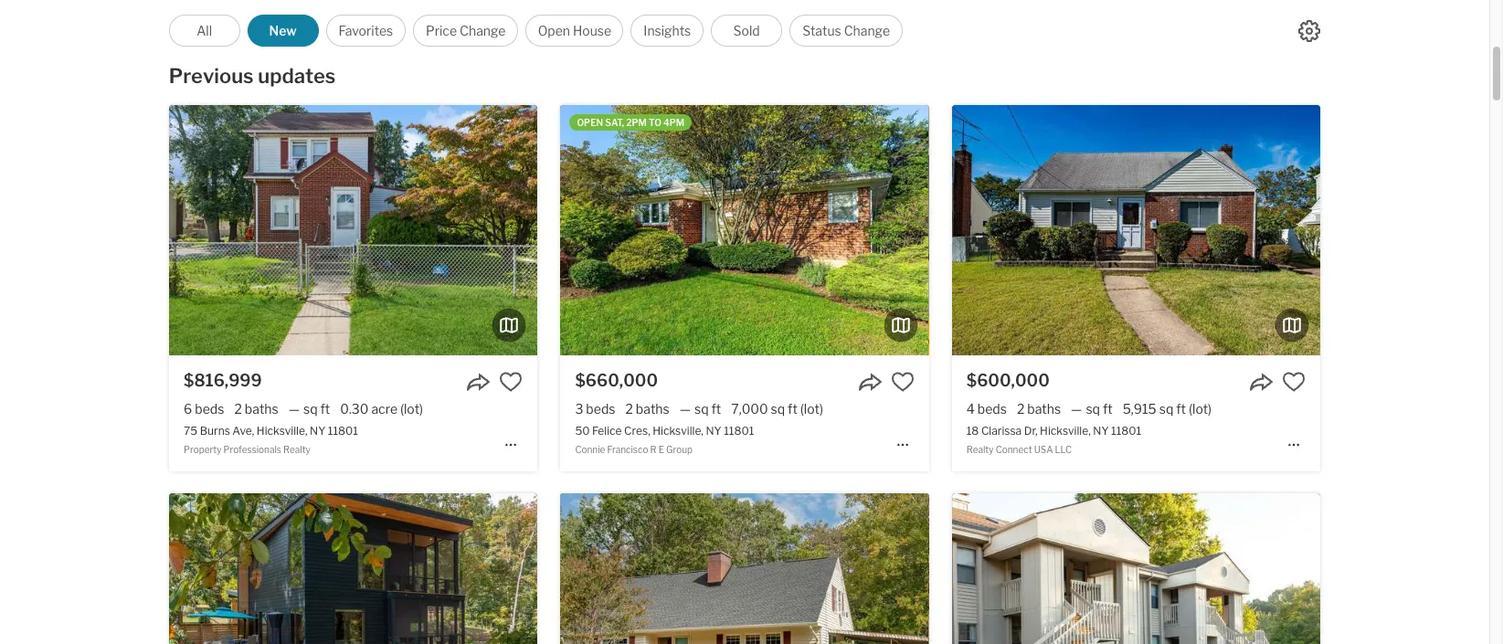 Task type: vqa. For each thing, say whether or not it's contained in the screenshot.
the right — sq ft
yes



Task type: describe. For each thing, give the bounding box(es) containing it.
2 baths for $816,999
[[234, 401, 279, 417]]

7,000
[[732, 401, 768, 417]]

realty inside 18 clarissa dr, hicksville, ny 11801 realty connect usa llc
[[967, 445, 994, 456]]

favorite button image for $660,000
[[891, 370, 915, 394]]

3
[[575, 401, 584, 417]]

2 photo of 803 abbey cir, asheville, nc 28805 image from the left
[[952, 494, 1321, 645]]

beds for $660,000
[[586, 401, 616, 417]]

updates
[[258, 64, 336, 88]]

5,915
[[1123, 401, 1157, 417]]

baths for $600,000
[[1028, 401, 1062, 417]]

— sq ft for $600,000
[[1072, 401, 1113, 417]]

1 photo of 75 burns ave, hicksville, ny 11801 image from the left
[[0, 105, 169, 356]]

1 photo of 19 digges rd, asheville, nc 28805 image from the left
[[0, 494, 169, 645]]

All radio
[[169, 15, 240, 47]]

francisco
[[607, 445, 649, 456]]

sq for $660,000
[[695, 401, 709, 417]]

previous
[[169, 64, 254, 88]]

1 photo of 50 felice cres, hicksville, ny 11801 image from the left
[[192, 105, 561, 356]]

hicksville, for $600,000
[[1040, 424, 1091, 438]]

2 photo of 100 arco rd, asheville, nc 28805 image from the left
[[561, 494, 929, 645]]

1 (lot) from the left
[[400, 401, 423, 417]]

2 photo of 50 felice cres, hicksville, ny 11801 image from the left
[[561, 105, 929, 356]]

favorite button image for $600,000
[[1283, 370, 1306, 394]]

2 photo of 75 burns ave, hicksville, ny 11801 image from the left
[[169, 105, 538, 356]]

Price Change radio
[[413, 15, 519, 47]]

sq for $600,000
[[1086, 401, 1101, 417]]

status change
[[803, 23, 891, 38]]

llc
[[1056, 445, 1072, 456]]

change for status change
[[844, 23, 891, 38]]

price
[[426, 23, 457, 38]]

3 photo of 803 abbey cir, asheville, nc 28805 image from the left
[[1321, 494, 1504, 645]]

baths for $660,000
[[636, 401, 670, 417]]

$660,000
[[575, 371, 658, 390]]

1 photo of 18 clarissa dr, hicksville, ny 11801 image from the left
[[584, 105, 952, 356]]

burns
[[200, 424, 230, 438]]

3 photo of 50 felice cres, hicksville, ny 11801 image from the left
[[929, 105, 1298, 356]]

acre
[[372, 401, 398, 417]]

ft for $600,000
[[1103, 401, 1113, 417]]

house
[[573, 23, 612, 38]]

open
[[577, 117, 604, 128]]

2 photo of 19 digges rd, asheville, nc 28805 image from the left
[[169, 494, 538, 645]]

$816,999
[[184, 371, 262, 390]]

75 burns ave, hicksville, ny 11801 property professionals realty
[[184, 424, 358, 456]]

0.30
[[340, 401, 369, 417]]

Status Change radio
[[790, 15, 903, 47]]

3 photo of 18 clarissa dr, hicksville, ny 11801 image from the left
[[1321, 105, 1504, 356]]

ft for $816,999
[[320, 401, 330, 417]]

1 photo of 803 abbey cir, asheville, nc 28805 image from the left
[[584, 494, 952, 645]]

sat,
[[605, 117, 625, 128]]

(lot) for $600,000
[[1189, 401, 1212, 417]]

4pm
[[664, 117, 685, 128]]

beds for $600,000
[[978, 401, 1007, 417]]

option group containing all
[[169, 15, 903, 47]]

open
[[538, 23, 570, 38]]

50 felice cres, hicksville, ny 11801 connie francisco r e group
[[575, 424, 754, 456]]

18 clarissa dr, hicksville, ny 11801 realty connect usa llc
[[967, 424, 1142, 456]]

cres,
[[625, 424, 651, 438]]

18
[[967, 424, 979, 438]]

$600,000
[[967, 371, 1050, 390]]

baths for $816,999
[[245, 401, 279, 417]]

status
[[803, 23, 842, 38]]

favorite button image for $816,999
[[499, 370, 523, 394]]

3 ft from the left
[[788, 401, 798, 417]]

2 for $600,000
[[1017, 401, 1025, 417]]

insights
[[644, 23, 691, 38]]

new
[[269, 23, 297, 38]]



Task type: locate. For each thing, give the bounding box(es) containing it.
beds for $816,999
[[195, 401, 224, 417]]

3 photo of 75 burns ave, hicksville, ny 11801 image from the left
[[538, 105, 906, 356]]

2 2 from the left
[[626, 401, 633, 417]]

2 hicksville, from the left
[[653, 424, 704, 438]]

11801 inside 18 clarissa dr, hicksville, ny 11801 realty connect usa llc
[[1112, 424, 1142, 438]]

realty right 'professionals'
[[283, 445, 311, 456]]

— for $816,999
[[289, 401, 300, 417]]

0 horizontal spatial favorite button image
[[499, 370, 523, 394]]

hicksville, inside 75 burns ave, hicksville, ny 11801 property professionals realty
[[257, 424, 308, 438]]

change right status
[[844, 23, 891, 38]]

— sq ft up group
[[680, 401, 722, 417]]

favorite button image
[[499, 370, 523, 394], [891, 370, 915, 394], [1283, 370, 1306, 394]]

0 horizontal spatial realty
[[283, 445, 311, 456]]

—
[[289, 401, 300, 417], [680, 401, 691, 417], [1072, 401, 1083, 417]]

1 horizontal spatial 2
[[626, 401, 633, 417]]

3 sq from the left
[[771, 401, 785, 417]]

2 horizontal spatial (lot)
[[1189, 401, 1212, 417]]

1 horizontal spatial beds
[[586, 401, 616, 417]]

2 for $816,999
[[234, 401, 242, 417]]

(lot) for $660,000
[[801, 401, 824, 417]]

0 horizontal spatial beds
[[195, 401, 224, 417]]

hicksville,
[[257, 424, 308, 438], [653, 424, 704, 438], [1040, 424, 1091, 438]]

hicksville, for $816,999
[[257, 424, 308, 438]]

0 horizontal spatial favorite button checkbox
[[891, 370, 915, 394]]

2 favorite button checkbox from the left
[[1283, 370, 1306, 394]]

beds right 3
[[586, 401, 616, 417]]

1 horizontal spatial 11801
[[724, 424, 754, 438]]

1 — sq ft from the left
[[289, 401, 330, 417]]

— sq ft for $816,999
[[289, 401, 330, 417]]

1 ft from the left
[[320, 401, 330, 417]]

1 change from the left
[[460, 23, 506, 38]]

open sat, 2pm to 4pm
[[577, 117, 685, 128]]

1 realty from the left
[[283, 445, 311, 456]]

2 sq from the left
[[695, 401, 709, 417]]

beds right 4
[[978, 401, 1007, 417]]

2 horizontal spatial 2
[[1017, 401, 1025, 417]]

ave,
[[233, 424, 254, 438]]

11801 for $600,000
[[1112, 424, 1142, 438]]

favorites
[[339, 23, 393, 38]]

Sold radio
[[711, 15, 783, 47]]

2 up cres,
[[626, 401, 633, 417]]

5 ft from the left
[[1177, 401, 1187, 417]]

1 horizontal spatial (lot)
[[801, 401, 824, 417]]

group
[[667, 445, 693, 456]]

photo of 18 clarissa dr, hicksville, ny 11801 image
[[584, 105, 952, 356], [952, 105, 1321, 356], [1321, 105, 1504, 356]]

1 horizontal spatial hicksville,
[[653, 424, 704, 438]]

2 photo of 18 clarissa dr, hicksville, ny 11801 image from the left
[[952, 105, 1321, 356]]

2 horizontal spatial ny
[[1094, 424, 1109, 438]]

3 baths from the left
[[1028, 401, 1062, 417]]

2 ft from the left
[[712, 401, 722, 417]]

2 baths up ave,
[[234, 401, 279, 417]]

2 up ave,
[[234, 401, 242, 417]]

1 baths from the left
[[245, 401, 279, 417]]

1 favorite button checkbox from the left
[[891, 370, 915, 394]]

hicksville, inside 18 clarissa dr, hicksville, ny 11801 realty connect usa llc
[[1040, 424, 1091, 438]]

photo of 19 digges rd, asheville, nc 28805 image
[[0, 494, 169, 645], [169, 494, 538, 645], [538, 494, 906, 645]]

Insights radio
[[631, 15, 704, 47]]

(lot)
[[400, 401, 423, 417], [801, 401, 824, 417], [1189, 401, 1212, 417]]

2 baths for $660,000
[[626, 401, 670, 417]]

ft left 0.30
[[320, 401, 330, 417]]

2 2 baths from the left
[[626, 401, 670, 417]]

50
[[575, 424, 590, 438]]

1 horizontal spatial ny
[[706, 424, 722, 438]]

photo of 803 abbey cir, asheville, nc 28805 image
[[584, 494, 952, 645], [952, 494, 1321, 645], [1321, 494, 1504, 645]]

5 sq from the left
[[1160, 401, 1174, 417]]

0 horizontal spatial 2
[[234, 401, 242, 417]]

sold
[[734, 23, 760, 38]]

all
[[197, 23, 212, 38]]

1 horizontal spatial realty
[[967, 445, 994, 456]]

Open House radio
[[526, 15, 624, 47]]

3 ny from the left
[[1094, 424, 1109, 438]]

2 favorite button image from the left
[[891, 370, 915, 394]]

(lot) right acre
[[400, 401, 423, 417]]

11801
[[328, 424, 358, 438], [724, 424, 754, 438], [1112, 424, 1142, 438]]

2 horizontal spatial 2 baths
[[1017, 401, 1062, 417]]

1 ny from the left
[[310, 424, 326, 438]]

hicksville, inside 50 felice cres, hicksville, ny 11801 connie francisco r e group
[[653, 424, 704, 438]]

r
[[651, 445, 657, 456]]

11801 inside 50 felice cres, hicksville, ny 11801 connie francisco r e group
[[724, 424, 754, 438]]

property
[[184, 445, 222, 456]]

sq right 7,000
[[771, 401, 785, 417]]

2 11801 from the left
[[724, 424, 754, 438]]

connect
[[996, 445, 1033, 456]]

sq
[[303, 401, 318, 417], [695, 401, 709, 417], [771, 401, 785, 417], [1086, 401, 1101, 417], [1160, 401, 1174, 417]]

1 sq from the left
[[303, 401, 318, 417]]

2 horizontal spatial baths
[[1028, 401, 1062, 417]]

5,915 sq ft (lot)
[[1123, 401, 1212, 417]]

3 photo of 100 arco rd, asheville, nc 28805 image from the left
[[929, 494, 1298, 645]]

— sq ft left 0.30
[[289, 401, 330, 417]]

2 (lot) from the left
[[801, 401, 824, 417]]

baths up cres,
[[636, 401, 670, 417]]

2 horizontal spatial —
[[1072, 401, 1083, 417]]

change inside "radio"
[[460, 23, 506, 38]]

ny inside 75 burns ave, hicksville, ny 11801 property professionals realty
[[310, 424, 326, 438]]

felice
[[592, 424, 622, 438]]

11801 inside 75 burns ave, hicksville, ny 11801 property professionals realty
[[328, 424, 358, 438]]

3 beds
[[575, 401, 616, 417]]

ft for $660,000
[[712, 401, 722, 417]]

realty
[[283, 445, 311, 456], [967, 445, 994, 456]]

11801 down "5,915"
[[1112, 424, 1142, 438]]

3 beds from the left
[[978, 401, 1007, 417]]

price change
[[426, 23, 506, 38]]

3 hicksville, from the left
[[1040, 424, 1091, 438]]

2 baths up dr,
[[1017, 401, 1062, 417]]

0 horizontal spatial ny
[[310, 424, 326, 438]]

3 favorite button image from the left
[[1283, 370, 1306, 394]]

2 — from the left
[[680, 401, 691, 417]]

New radio
[[247, 15, 319, 47]]

baths up ave,
[[245, 401, 279, 417]]

— up 18 clarissa dr, hicksville, ny 11801 realty connect usa llc
[[1072, 401, 1083, 417]]

11801 down 0.30
[[328, 424, 358, 438]]

— sq ft
[[289, 401, 330, 417], [680, 401, 722, 417], [1072, 401, 1113, 417]]

0 horizontal spatial 2 baths
[[234, 401, 279, 417]]

0 horizontal spatial 11801
[[328, 424, 358, 438]]

1 11801 from the left
[[328, 424, 358, 438]]

sq for $816,999
[[303, 401, 318, 417]]

2 horizontal spatial hicksville,
[[1040, 424, 1091, 438]]

1 beds from the left
[[195, 401, 224, 417]]

0 horizontal spatial baths
[[245, 401, 279, 417]]

realty inside 75 burns ave, hicksville, ny 11801 property professionals realty
[[283, 445, 311, 456]]

2 — sq ft from the left
[[680, 401, 722, 417]]

1 horizontal spatial 2 baths
[[626, 401, 670, 417]]

ft
[[320, 401, 330, 417], [712, 401, 722, 417], [788, 401, 798, 417], [1103, 401, 1113, 417], [1177, 401, 1187, 417]]

connie
[[575, 445, 606, 456]]

2 baths
[[234, 401, 279, 417], [626, 401, 670, 417], [1017, 401, 1062, 417]]

photo of 50 felice cres, hicksville, ny 11801 image
[[192, 105, 561, 356], [561, 105, 929, 356], [929, 105, 1298, 356]]

1 horizontal spatial favorite button image
[[891, 370, 915, 394]]

sq left "5,915"
[[1086, 401, 1101, 417]]

previous updates
[[169, 64, 336, 88]]

75
[[184, 424, 198, 438]]

hicksville, up llc
[[1040, 424, 1091, 438]]

2pm
[[626, 117, 647, 128]]

change
[[460, 23, 506, 38], [844, 23, 891, 38]]

6 beds
[[184, 401, 224, 417]]

(lot) right "5,915"
[[1189, 401, 1212, 417]]

— sq ft left "5,915"
[[1072, 401, 1113, 417]]

photo of 75 burns ave, hicksville, ny 11801 image
[[0, 105, 169, 356], [169, 105, 538, 356], [538, 105, 906, 356]]

beds
[[195, 401, 224, 417], [586, 401, 616, 417], [978, 401, 1007, 417]]

ny
[[310, 424, 326, 438], [706, 424, 722, 438], [1094, 424, 1109, 438]]

favorite button checkbox for $660,000
[[891, 370, 915, 394]]

realty down 18
[[967, 445, 994, 456]]

2 baths for $600,000
[[1017, 401, 1062, 417]]

ny inside 50 felice cres, hicksville, ny 11801 connie francisco r e group
[[706, 424, 722, 438]]

2 baths from the left
[[636, 401, 670, 417]]

7,000 sq ft (lot)
[[732, 401, 824, 417]]

open house
[[538, 23, 612, 38]]

2
[[234, 401, 242, 417], [626, 401, 633, 417], [1017, 401, 1025, 417]]

ny for $600,000
[[1094, 424, 1109, 438]]

3 — from the left
[[1072, 401, 1083, 417]]

baths up dr,
[[1028, 401, 1062, 417]]

ft right "5,915"
[[1177, 401, 1187, 417]]

2 up dr,
[[1017, 401, 1025, 417]]

— up 75 burns ave, hicksville, ny 11801 property professionals realty
[[289, 401, 300, 417]]

favorite button checkbox
[[891, 370, 915, 394], [1283, 370, 1306, 394]]

3 photo of 19 digges rd, asheville, nc 28805 image from the left
[[538, 494, 906, 645]]

to
[[649, 117, 662, 128]]

clarissa
[[982, 424, 1022, 438]]

2 horizontal spatial 11801
[[1112, 424, 1142, 438]]

Favorites radio
[[326, 15, 406, 47]]

dr,
[[1025, 424, 1038, 438]]

hicksville, up group
[[653, 424, 704, 438]]

4 sq from the left
[[1086, 401, 1101, 417]]

2 horizontal spatial favorite button image
[[1283, 370, 1306, 394]]

0 horizontal spatial hicksville,
[[257, 424, 308, 438]]

favorite button checkbox for $600,000
[[1283, 370, 1306, 394]]

2 baths up cres,
[[626, 401, 670, 417]]

1 photo of 100 arco rd, asheville, nc 28805 image from the left
[[192, 494, 561, 645]]

professionals
[[224, 445, 281, 456]]

ft right 7,000
[[788, 401, 798, 417]]

1 2 from the left
[[234, 401, 242, 417]]

1 horizontal spatial —
[[680, 401, 691, 417]]

baths
[[245, 401, 279, 417], [636, 401, 670, 417], [1028, 401, 1062, 417]]

0 horizontal spatial — sq ft
[[289, 401, 330, 417]]

3 11801 from the left
[[1112, 424, 1142, 438]]

3 2 from the left
[[1017, 401, 1025, 417]]

3 (lot) from the left
[[1189, 401, 1212, 417]]

0.30 acre (lot)
[[340, 401, 423, 417]]

1 hicksville, from the left
[[257, 424, 308, 438]]

11801 for $816,999
[[328, 424, 358, 438]]

ft left "5,915"
[[1103, 401, 1113, 417]]

3 — sq ft from the left
[[1072, 401, 1113, 417]]

4 ft from the left
[[1103, 401, 1113, 417]]

sq left 0.30
[[303, 401, 318, 417]]

0 horizontal spatial (lot)
[[400, 401, 423, 417]]

change for price change
[[460, 23, 506, 38]]

2 for $660,000
[[626, 401, 633, 417]]

sq left 7,000
[[695, 401, 709, 417]]

1 horizontal spatial baths
[[636, 401, 670, 417]]

2 realty from the left
[[967, 445, 994, 456]]

ft left 7,000
[[712, 401, 722, 417]]

option group
[[169, 15, 903, 47]]

6
[[184, 401, 192, 417]]

2 horizontal spatial — sq ft
[[1072, 401, 1113, 417]]

4 beds
[[967, 401, 1007, 417]]

11801 for $660,000
[[724, 424, 754, 438]]

2 change from the left
[[844, 23, 891, 38]]

usa
[[1035, 445, 1054, 456]]

— for $660,000
[[680, 401, 691, 417]]

— sq ft for $660,000
[[680, 401, 722, 417]]

beds right 6 in the bottom left of the page
[[195, 401, 224, 417]]

1 2 baths from the left
[[234, 401, 279, 417]]

0 horizontal spatial —
[[289, 401, 300, 417]]

11801 down 7,000
[[724, 424, 754, 438]]

1 horizontal spatial favorite button checkbox
[[1283, 370, 1306, 394]]

ny for $816,999
[[310, 424, 326, 438]]

1 horizontal spatial change
[[844, 23, 891, 38]]

sq right "5,915"
[[1160, 401, 1174, 417]]

(lot) right 7,000
[[801, 401, 824, 417]]

ny inside 18 clarissa dr, hicksville, ny 11801 realty connect usa llc
[[1094, 424, 1109, 438]]

1 horizontal spatial — sq ft
[[680, 401, 722, 417]]

ny for $660,000
[[706, 424, 722, 438]]

change inside option
[[844, 23, 891, 38]]

0 horizontal spatial change
[[460, 23, 506, 38]]

— for $600,000
[[1072, 401, 1083, 417]]

2 ny from the left
[[706, 424, 722, 438]]

2 beds from the left
[[586, 401, 616, 417]]

change right the price
[[460, 23, 506, 38]]

e
[[659, 445, 665, 456]]

1 favorite button image from the left
[[499, 370, 523, 394]]

hicksville, for $660,000
[[653, 424, 704, 438]]

hicksville, up 'professionals'
[[257, 424, 308, 438]]

2 horizontal spatial beds
[[978, 401, 1007, 417]]

1 — from the left
[[289, 401, 300, 417]]

photo of 100 arco rd, asheville, nc 28805 image
[[192, 494, 561, 645], [561, 494, 929, 645], [929, 494, 1298, 645]]

3 2 baths from the left
[[1017, 401, 1062, 417]]

favorite button checkbox
[[499, 370, 523, 394]]

4
[[967, 401, 975, 417]]

— up 50 felice cres, hicksville, ny 11801 connie francisco r e group
[[680, 401, 691, 417]]



